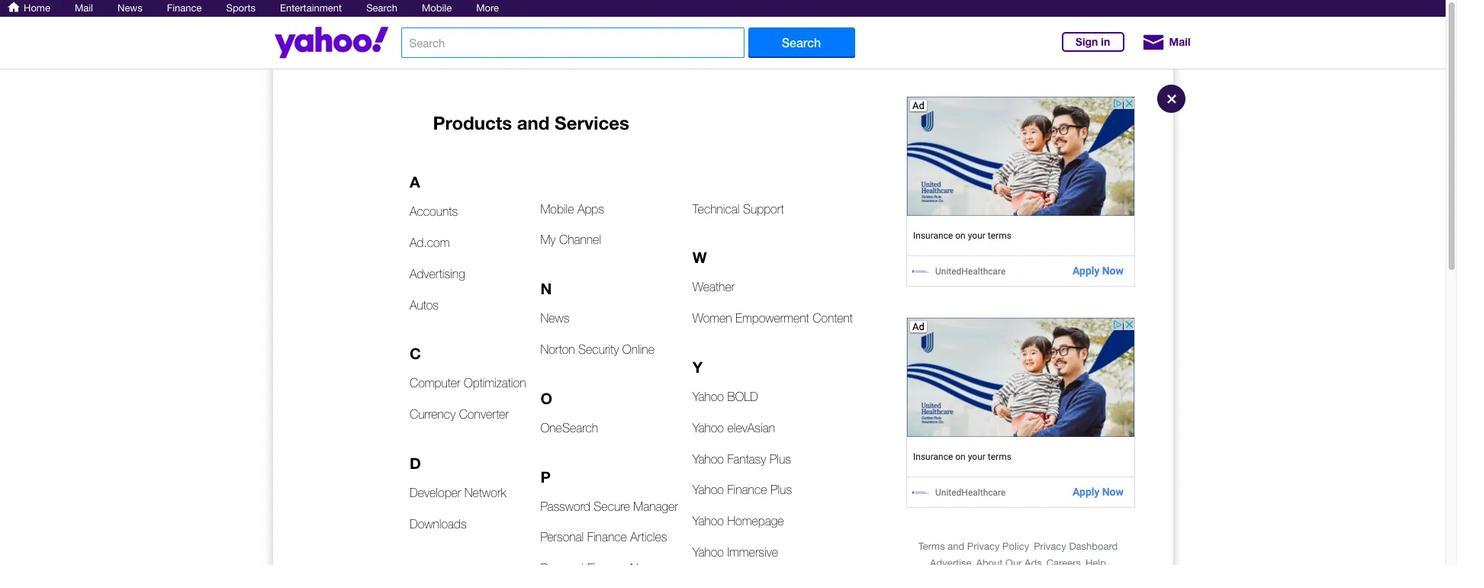 Task type: describe. For each thing, give the bounding box(es) containing it.
plus for yahoo finance plus
[[771, 483, 792, 497]]

more link
[[476, 2, 499, 14]]

1 advertisement region from the top
[[906, 96, 1135, 287]]

articles
[[631, 531, 667, 545]]

privacy policy link
[[968, 541, 1030, 553]]

home link
[[8, 0, 50, 17]]

accounts
[[410, 205, 458, 218]]

autos link
[[410, 290, 439, 321]]

yahoo for yahoo immersive
[[693, 546, 724, 559]]

ad.com
[[410, 236, 450, 250]]

personal finance articles
[[541, 531, 667, 545]]

finance for mobile apps
[[587, 531, 627, 545]]

policy
[[1003, 541, 1030, 553]]

elevasian
[[728, 421, 775, 435]]

o
[[541, 389, 553, 407]]

apps
[[578, 202, 604, 216]]

navigation containing home
[[0, 0, 1446, 17]]

yahoo elevasian
[[693, 421, 775, 435]]

norton security online
[[541, 343, 655, 356]]

women empowerment content
[[693, 312, 853, 325]]

weather link
[[693, 272, 735, 303]]

my
[[541, 233, 556, 247]]

finance link
[[167, 2, 202, 14]]

yahoo fantasy plus link
[[693, 444, 791, 475]]

and for products
[[517, 112, 550, 134]]

a
[[410, 173, 420, 191]]

norton
[[541, 343, 575, 356]]

currency
[[410, 408, 456, 421]]

search link
[[366, 2, 398, 14]]

optimization
[[464, 377, 526, 390]]

secure
[[594, 500, 630, 513]]

yahoo immersive
[[693, 546, 779, 559]]

yahoo for yahoo finance plus
[[693, 483, 724, 497]]

services
[[555, 112, 630, 134]]

sports
[[226, 2, 256, 14]]

mobile for the mobile 'link'
[[422, 2, 452, 14]]

onesearch link
[[541, 413, 598, 444]]

entertainment
[[280, 2, 342, 14]]

channel
[[559, 233, 601, 247]]

sign in link
[[1062, 32, 1125, 52]]

products and services
[[433, 112, 630, 134]]

downloads
[[410, 517, 467, 531]]

onesearch
[[541, 421, 598, 435]]

2 advertisement region from the top
[[906, 317, 1135, 508]]

finance for technical support
[[728, 483, 767, 497]]

support
[[743, 202, 784, 216]]

d
[[410, 454, 421, 472]]

1 vertical spatial news
[[541, 312, 570, 325]]

computer optimization
[[410, 377, 526, 390]]

2 privacy from the left
[[1034, 541, 1067, 553]]

1 privacy from the left
[[968, 541, 1000, 553]]

0 horizontal spatial mail
[[75, 2, 93, 14]]

network
[[465, 486, 507, 500]]

mobile apps link
[[541, 194, 604, 225]]

mail link for sign in link
[[1142, 29, 1191, 56]]

bold
[[728, 390, 759, 404]]

empowerment
[[736, 312, 810, 325]]

mobile for mobile apps
[[541, 202, 574, 216]]

developer network
[[410, 486, 507, 500]]

search button
[[748, 27, 855, 58]]

women
[[693, 312, 732, 325]]

0 horizontal spatial news
[[118, 2, 143, 14]]

online
[[623, 343, 655, 356]]

downloads link
[[410, 509, 467, 540]]

yahoo finance plus link
[[693, 475, 792, 506]]

advertising link
[[410, 259, 465, 290]]

weather
[[693, 280, 735, 294]]

immersive
[[728, 546, 779, 559]]

dashboard
[[1070, 541, 1118, 553]]

mobile link
[[422, 2, 452, 14]]

homepage
[[728, 515, 784, 528]]



Task type: vqa. For each thing, say whether or not it's contained in the screenshot.


Task type: locate. For each thing, give the bounding box(es) containing it.
sign in
[[1076, 35, 1111, 48]]

personal finance articles link
[[541, 522, 667, 554]]

news down n
[[541, 312, 570, 325]]

c
[[410, 344, 421, 363]]

terms and privacy policy privacy dashboard
[[919, 541, 1118, 553]]

0 vertical spatial finance
[[167, 2, 202, 14]]

in
[[1101, 35, 1111, 48]]

yahoo bold link
[[693, 382, 759, 413]]

finance down the password secure manager link
[[587, 531, 627, 545]]

yahoo for yahoo bold
[[693, 390, 724, 404]]

currency converter link
[[410, 399, 509, 430]]

products
[[433, 112, 512, 134]]

1 vertical spatial news link
[[541, 303, 570, 334]]

yahoo
[[693, 390, 724, 404], [693, 421, 724, 435], [693, 452, 724, 466], [693, 483, 724, 497], [693, 515, 724, 528], [693, 546, 724, 559]]

technical support
[[693, 202, 784, 216]]

and left the 'services'
[[517, 112, 550, 134]]

personal
[[541, 531, 584, 545]]

1 vertical spatial mobile
[[541, 202, 574, 216]]

yahoo bold
[[693, 390, 759, 404]]

yahoo down the yahoo bold link
[[693, 421, 724, 435]]

security
[[578, 343, 619, 356]]

converter
[[459, 408, 509, 421]]

0 horizontal spatial privacy
[[968, 541, 1000, 553]]

1 horizontal spatial news link
[[541, 303, 570, 334]]

privacy left policy
[[968, 541, 1000, 553]]

n
[[541, 280, 552, 298]]

mobile apps
[[541, 202, 604, 216]]

yahoo immersive link
[[693, 537, 779, 566]]

plus for yahoo fantasy plus
[[770, 452, 791, 466]]

1 horizontal spatial mail link
[[1142, 29, 1191, 56]]

search inside button
[[782, 35, 821, 50]]

0 vertical spatial mail link
[[75, 2, 93, 14]]

yahoo down y
[[693, 390, 724, 404]]

technical support link
[[693, 194, 784, 225]]

6 yahoo from the top
[[693, 546, 724, 559]]

1 yahoo from the top
[[693, 390, 724, 404]]

w
[[693, 248, 707, 267]]

0 horizontal spatial news link
[[118, 2, 143, 14]]

my channel link
[[541, 225, 601, 256]]

navigation
[[0, 0, 1446, 17]]

entertainment link
[[280, 2, 342, 14]]

1 horizontal spatial news
[[541, 312, 570, 325]]

password
[[541, 500, 591, 513]]

terms link
[[919, 541, 945, 553]]

finance
[[167, 2, 202, 14], [728, 483, 767, 497], [587, 531, 627, 545]]

and for terms
[[948, 541, 965, 553]]

0 vertical spatial plus
[[770, 452, 791, 466]]

yahoo up 'yahoo immersive' link
[[693, 515, 724, 528]]

plus right the fantasy in the bottom of the page
[[770, 452, 791, 466]]

sign
[[1076, 35, 1099, 48]]

yahoo fantasy plus
[[693, 452, 791, 466]]

yahoo for yahoo elevasian
[[693, 421, 724, 435]]

yahoo inside yahoo elevasian link
[[693, 421, 724, 435]]

0 horizontal spatial search
[[366, 2, 398, 14]]

0 horizontal spatial mobile
[[422, 2, 452, 14]]

password secure manager
[[541, 500, 678, 513]]

home
[[24, 2, 50, 14]]

1 horizontal spatial mail
[[1170, 35, 1191, 48]]

1 horizontal spatial privacy
[[1034, 541, 1067, 553]]

1 vertical spatial plus
[[771, 483, 792, 497]]

yahoo inside "yahoo fantasy plus" link
[[693, 452, 724, 466]]

yahoo inside 'yahoo immersive' link
[[693, 546, 724, 559]]

advertisement region
[[906, 96, 1135, 287], [906, 317, 1135, 508]]

mail link right in on the top right of the page
[[1142, 29, 1191, 56]]

2 vertical spatial finance
[[587, 531, 627, 545]]

news
[[118, 2, 143, 14], [541, 312, 570, 325]]

news left finance link
[[118, 2, 143, 14]]

yahoo homepage
[[693, 515, 784, 528]]

technical
[[693, 202, 740, 216]]

yahoo homepage link
[[693, 506, 784, 537]]

yahoo left the fantasy in the bottom of the page
[[693, 452, 724, 466]]

more
[[476, 2, 499, 14]]

5 yahoo from the top
[[693, 515, 724, 528]]

0 vertical spatial advertisement region
[[906, 96, 1135, 287]]

yahoo finance plus
[[693, 483, 792, 497]]

y
[[693, 358, 703, 376]]

mail link right home
[[75, 2, 93, 14]]

developer network link
[[410, 478, 507, 509]]

finance left sports
[[167, 2, 202, 14]]

0 horizontal spatial and
[[517, 112, 550, 134]]

0 horizontal spatial finance
[[167, 2, 202, 14]]

computer optimization link
[[410, 368, 526, 399]]

1 horizontal spatial and
[[948, 541, 965, 553]]

yahoo elevasian link
[[693, 413, 775, 444]]

1 horizontal spatial search
[[782, 35, 821, 50]]

terms
[[919, 541, 945, 553]]

advertising
[[410, 267, 465, 281]]

1 vertical spatial search
[[782, 35, 821, 50]]

privacy dashboard link
[[1034, 541, 1118, 553]]

2 horizontal spatial finance
[[728, 483, 767, 497]]

norton security online link
[[541, 334, 655, 365]]

news link up norton
[[541, 303, 570, 334]]

mail right in on the top right of the page
[[1170, 35, 1191, 48]]

computer
[[410, 377, 461, 390]]

search
[[366, 2, 398, 14], [782, 35, 821, 50]]

women empowerment content link
[[693, 303, 853, 334]]

news link
[[118, 2, 143, 14], [541, 303, 570, 334]]

mobile up my in the top left of the page
[[541, 202, 574, 216]]

1 vertical spatial mail link
[[1142, 29, 1191, 56]]

plus up homepage
[[771, 483, 792, 497]]

0 vertical spatial search
[[366, 2, 398, 14]]

password secure manager link
[[541, 491, 678, 522]]

yahoo up 'yahoo homepage'
[[693, 483, 724, 497]]

2 yahoo from the top
[[693, 421, 724, 435]]

yahoo for yahoo fantasy plus
[[693, 452, 724, 466]]

1 horizontal spatial finance
[[587, 531, 627, 545]]

1 horizontal spatial mobile
[[541, 202, 574, 216]]

0 vertical spatial and
[[517, 112, 550, 134]]

1 vertical spatial and
[[948, 541, 965, 553]]

finance inside navigation
[[167, 2, 202, 14]]

3 yahoo from the top
[[693, 452, 724, 466]]

0 vertical spatial news link
[[118, 2, 143, 14]]

yahoo for yahoo homepage
[[693, 515, 724, 528]]

plus
[[770, 452, 791, 466], [771, 483, 792, 497]]

1 vertical spatial mail
[[1170, 35, 1191, 48]]

search for search button
[[782, 35, 821, 50]]

developer
[[410, 486, 461, 500]]

0 vertical spatial mobile
[[422, 2, 452, 14]]

accounts link
[[410, 196, 458, 227]]

finance down the fantasy in the bottom of the page
[[728, 483, 767, 497]]

mail right home
[[75, 2, 93, 14]]

Search text field
[[401, 27, 744, 58]]

manager
[[634, 500, 678, 513]]

4 yahoo from the top
[[693, 483, 724, 497]]

yahoo down the yahoo homepage link
[[693, 546, 724, 559]]

0 vertical spatial news
[[118, 2, 143, 14]]

currency converter
[[410, 408, 509, 421]]

news link inside navigation
[[118, 2, 143, 14]]

mobile left more link
[[422, 2, 452, 14]]

content
[[813, 312, 853, 325]]

search for search link
[[366, 2, 398, 14]]

and right terms link
[[948, 541, 965, 553]]

1 vertical spatial advertisement region
[[906, 317, 1135, 508]]

1 vertical spatial finance
[[728, 483, 767, 497]]

mail link
[[75, 2, 93, 14], [1142, 29, 1191, 56]]

p
[[541, 468, 551, 486]]

0 horizontal spatial mail link
[[75, 2, 93, 14]]

sports link
[[226, 2, 256, 14]]

privacy right policy
[[1034, 541, 1067, 553]]

ad.com link
[[410, 227, 450, 259]]

0 vertical spatial mail
[[75, 2, 93, 14]]

yahoo inside yahoo finance plus link
[[693, 483, 724, 497]]

mail link for home link at the top left
[[75, 2, 93, 14]]

my channel
[[541, 233, 601, 247]]

fantasy
[[728, 452, 767, 466]]

news link left finance link
[[118, 2, 143, 14]]

autos
[[410, 298, 439, 312]]



